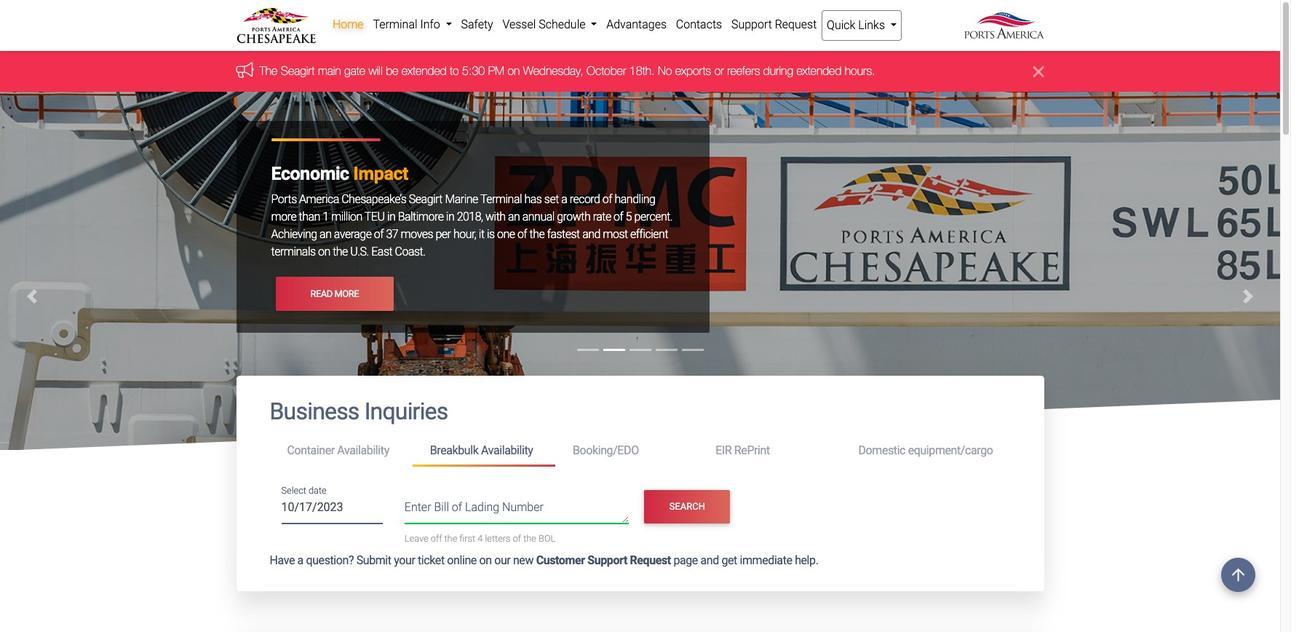 Task type: locate. For each thing, give the bounding box(es) containing it.
1 horizontal spatial and
[[701, 553, 719, 567]]

of left 37
[[374, 227, 384, 241]]

enter bill of lading number
[[405, 501, 544, 514]]

reefers
[[728, 64, 760, 77]]

2 vertical spatial on
[[480, 553, 492, 567]]

exports
[[676, 64, 712, 77]]

of
[[603, 193, 612, 206], [614, 210, 624, 224], [374, 227, 384, 241], [518, 227, 527, 241], [452, 501, 462, 514], [513, 533, 521, 544]]

customer
[[536, 553, 585, 567]]

terminal
[[373, 17, 418, 31], [481, 193, 522, 206]]

support right customer
[[588, 553, 628, 567]]

breakbulk availability
[[430, 444, 533, 457]]

1 availability from the left
[[337, 444, 389, 457]]

1 horizontal spatial on
[[480, 553, 492, 567]]

bullhorn image
[[236, 62, 260, 79]]

an
[[508, 210, 520, 224], [320, 227, 332, 241]]

an right with
[[508, 210, 520, 224]]

a right set
[[562, 193, 567, 206]]

marine
[[445, 193, 478, 206]]

the left bol
[[524, 533, 537, 544]]

domestic equipment/cargo link
[[841, 437, 1011, 464]]

safety link
[[457, 10, 498, 39]]

support up 'reefers'
[[732, 17, 772, 31]]

of right one
[[518, 227, 527, 241]]

have
[[270, 553, 295, 567]]

1 vertical spatial an
[[320, 227, 332, 241]]

on right terminals
[[318, 245, 330, 259]]

0 vertical spatial on
[[508, 64, 520, 77]]

of right letters
[[513, 533, 521, 544]]

immediate
[[740, 553, 793, 567]]

request left page
[[630, 553, 671, 567]]

0 horizontal spatial a
[[298, 553, 304, 567]]

in
[[387, 210, 396, 224], [446, 210, 455, 224]]

the seagirt main gate will be extended to 5:30 pm on wednesday, october 18th.  no exports or reefers during extended hours.
[[260, 64, 876, 77]]

availability
[[337, 444, 389, 457], [481, 444, 533, 457]]

will
[[369, 64, 383, 77]]

and
[[583, 227, 601, 241], [701, 553, 719, 567]]

chesapeake's
[[342, 193, 407, 206]]

4
[[478, 533, 483, 544]]

a
[[562, 193, 567, 206], [298, 553, 304, 567]]

america
[[299, 193, 339, 206]]

request
[[775, 17, 817, 31], [630, 553, 671, 567]]

impact
[[354, 163, 409, 185]]

first
[[460, 533, 476, 544]]

0 vertical spatial request
[[775, 17, 817, 31]]

terminal left info
[[373, 17, 418, 31]]

one
[[497, 227, 515, 241]]

1 vertical spatial support
[[588, 553, 628, 567]]

1 horizontal spatial terminal
[[481, 193, 522, 206]]

on right pm
[[508, 64, 520, 77]]

annual
[[523, 210, 555, 224]]

0 horizontal spatial availability
[[337, 444, 389, 457]]

support inside support request link
[[732, 17, 772, 31]]

0 horizontal spatial on
[[318, 245, 330, 259]]

ports
[[271, 193, 297, 206]]

2 extended from the left
[[797, 64, 842, 77]]

0 horizontal spatial extended
[[402, 64, 447, 77]]

in up per
[[446, 210, 455, 224]]

online
[[447, 553, 477, 567]]

seagirt up baltimore
[[409, 193, 443, 206]]

date
[[309, 485, 327, 496]]

the
[[260, 64, 278, 77]]

in right "teu"
[[387, 210, 396, 224]]

2 horizontal spatial on
[[508, 64, 520, 77]]

page
[[674, 553, 698, 567]]

economic engine image
[[0, 92, 1281, 632]]

domestic equipment/cargo
[[859, 444, 994, 457]]

1 horizontal spatial a
[[562, 193, 567, 206]]

the down annual
[[530, 227, 545, 241]]

it
[[479, 227, 485, 241]]

economic
[[271, 163, 349, 185]]

availability for breakbulk availability
[[481, 444, 533, 457]]

1 vertical spatial on
[[318, 245, 330, 259]]

and inside ports america chesapeake's seagirt marine terminal has set a record of handling more than 1 million teu in baltimore in 2018,                         with an annual growth rate of 5 percent. achieving an average of 37 moves per hour, it is one of the fastest and most efficient terminals on the u.s. east coast.
[[583, 227, 601, 241]]

1 vertical spatial a
[[298, 553, 304, 567]]

1 horizontal spatial seagirt
[[409, 193, 443, 206]]

the seagirt main gate will be extended to 5:30 pm on wednesday, october 18th.  no exports or reefers during extended hours. link
[[260, 64, 876, 77]]

a right have
[[298, 553, 304, 567]]

extended right during
[[797, 64, 842, 77]]

more
[[271, 210, 296, 224]]

on left our
[[480, 553, 492, 567]]

eir
[[716, 444, 732, 457]]

terminal up with
[[481, 193, 522, 206]]

and left get
[[701, 553, 719, 567]]

gate
[[345, 64, 366, 77]]

0 vertical spatial terminal
[[373, 17, 418, 31]]

seagirt inside alert
[[281, 64, 315, 77]]

during
[[764, 64, 794, 77]]

1 horizontal spatial availability
[[481, 444, 533, 457]]

on
[[508, 64, 520, 77], [318, 245, 330, 259], [480, 553, 492, 567]]

2 in from the left
[[446, 210, 455, 224]]

1 vertical spatial terminal
[[481, 193, 522, 206]]

rate
[[593, 210, 611, 224]]

1 horizontal spatial extended
[[797, 64, 842, 77]]

1 horizontal spatial in
[[446, 210, 455, 224]]

home link
[[328, 10, 368, 39]]

percent.
[[635, 210, 673, 224]]

0 horizontal spatial terminal
[[373, 17, 418, 31]]

and down rate
[[583, 227, 601, 241]]

close image
[[1034, 63, 1045, 80]]

achieving
[[271, 227, 317, 241]]

seagirt
[[281, 64, 315, 77], [409, 193, 443, 206]]

18th.
[[630, 64, 655, 77]]

1 vertical spatial seagirt
[[409, 193, 443, 206]]

record
[[570, 193, 600, 206]]

u.s.
[[350, 245, 369, 259]]

1 horizontal spatial support
[[732, 17, 772, 31]]

the
[[530, 227, 545, 241], [333, 245, 348, 259], [445, 533, 457, 544], [524, 533, 537, 544]]

seagirt right the
[[281, 64, 315, 77]]

0 horizontal spatial in
[[387, 210, 396, 224]]

availability down the business inquiries
[[337, 444, 389, 457]]

advantages
[[607, 17, 667, 31]]

0 vertical spatial an
[[508, 210, 520, 224]]

an down 1
[[320, 227, 332, 241]]

select date
[[281, 485, 327, 496]]

1 vertical spatial request
[[630, 553, 671, 567]]

37
[[386, 227, 398, 241]]

availability right breakbulk
[[481, 444, 533, 457]]

0 vertical spatial seagirt
[[281, 64, 315, 77]]

booking/edo
[[573, 444, 639, 457]]

be
[[386, 64, 399, 77]]

home
[[333, 17, 364, 31]]

than
[[299, 210, 320, 224]]

0 horizontal spatial and
[[583, 227, 601, 241]]

0 vertical spatial support
[[732, 17, 772, 31]]

support
[[732, 17, 772, 31], [588, 553, 628, 567]]

read more link
[[276, 277, 394, 311]]

0 horizontal spatial request
[[630, 553, 671, 567]]

container
[[287, 444, 335, 457]]

read more
[[311, 288, 359, 299]]

0 vertical spatial and
[[583, 227, 601, 241]]

bol
[[539, 533, 556, 544]]

on inside ports america chesapeake's seagirt marine terminal has set a record of handling more than 1 million teu in baltimore in 2018,                         with an annual growth rate of 5 percent. achieving an average of 37 moves per hour, it is one of the fastest and most efficient terminals on the u.s. east coast.
[[318, 245, 330, 259]]

0 horizontal spatial seagirt
[[281, 64, 315, 77]]

extended left to
[[402, 64, 447, 77]]

0 vertical spatial a
[[562, 193, 567, 206]]

container availability link
[[270, 437, 413, 464]]

advantages link
[[602, 10, 672, 39]]

of right the bill
[[452, 501, 462, 514]]

terminals
[[271, 245, 316, 259]]

1 horizontal spatial request
[[775, 17, 817, 31]]

2 availability from the left
[[481, 444, 533, 457]]

request left quick
[[775, 17, 817, 31]]

1 vertical spatial and
[[701, 553, 719, 567]]

number
[[502, 501, 544, 514]]



Task type: vqa. For each thing, say whether or not it's contained in the screenshot.
the topmost a
yes



Task type: describe. For each thing, give the bounding box(es) containing it.
growth
[[557, 210, 591, 224]]

vessel schedule
[[503, 17, 589, 31]]

safety
[[461, 17, 493, 31]]

support request
[[732, 17, 817, 31]]

booking/edo link
[[556, 437, 698, 464]]

0 horizontal spatial support
[[588, 553, 628, 567]]

leave
[[405, 533, 429, 544]]

breakbulk
[[430, 444, 479, 457]]

ports america chesapeake's seagirt marine terminal has set a record of handling more than 1 million teu in baltimore in 2018,                         with an annual growth rate of 5 percent. achieving an average of 37 moves per hour, it is one of the fastest and most efficient terminals on the u.s. east coast.
[[271, 193, 673, 259]]

east
[[372, 245, 393, 259]]

terminal inside ports america chesapeake's seagirt marine terminal has set a record of handling more than 1 million teu in baltimore in 2018,                         with an annual growth rate of 5 percent. achieving an average of 37 moves per hour, it is one of the fastest and most efficient terminals on the u.s. east coast.
[[481, 193, 522, 206]]

seagirt inside ports america chesapeake's seagirt marine terminal has set a record of handling more than 1 million teu in baltimore in 2018,                         with an annual growth rate of 5 percent. achieving an average of 37 moves per hour, it is one of the fastest and most efficient terminals on the u.s. east coast.
[[409, 193, 443, 206]]

1 horizontal spatial an
[[508, 210, 520, 224]]

hours.
[[845, 64, 876, 77]]

quick links
[[827, 18, 888, 32]]

submit
[[357, 553, 392, 567]]

select
[[281, 485, 306, 496]]

vessel
[[503, 17, 536, 31]]

question?
[[306, 553, 354, 567]]

economic impact
[[271, 163, 409, 185]]

of left 5
[[614, 210, 624, 224]]

has
[[525, 193, 542, 206]]

most
[[603, 227, 628, 241]]

million
[[331, 210, 362, 224]]

leave off the first 4 letters of the bol
[[405, 533, 556, 544]]

on inside alert
[[508, 64, 520, 77]]

go to top image
[[1222, 558, 1256, 592]]

to
[[450, 64, 459, 77]]

no
[[658, 64, 672, 77]]

breakbulk availability link
[[413, 437, 556, 466]]

search
[[670, 501, 706, 512]]

per
[[436, 227, 451, 241]]

eir reprint link
[[698, 437, 841, 464]]

1 extended from the left
[[402, 64, 447, 77]]

2018,
[[457, 210, 483, 224]]

or
[[715, 64, 724, 77]]

wednesday,
[[523, 64, 584, 77]]

5:30
[[462, 64, 485, 77]]

Enter Bill of Lading Number text field
[[405, 499, 629, 524]]

vessel schedule link
[[498, 10, 602, 39]]

ticket
[[418, 553, 445, 567]]

pm
[[488, 64, 505, 77]]

help.
[[795, 553, 819, 567]]

availability for container availability
[[337, 444, 389, 457]]

domestic
[[859, 444, 906, 457]]

hour,
[[454, 227, 477, 241]]

off
[[431, 533, 442, 544]]

1 in from the left
[[387, 210, 396, 224]]

of up rate
[[603, 193, 612, 206]]

your
[[394, 553, 415, 567]]

october
[[587, 64, 626, 77]]

moves
[[401, 227, 433, 241]]

read
[[311, 288, 333, 299]]

0 horizontal spatial an
[[320, 227, 332, 241]]

bill
[[434, 501, 449, 514]]

terminal info link
[[368, 10, 457, 39]]

with
[[486, 210, 506, 224]]

handling
[[615, 193, 656, 206]]

info
[[420, 17, 440, 31]]

links
[[859, 18, 885, 32]]

lading
[[465, 501, 500, 514]]

1
[[323, 210, 329, 224]]

letters
[[485, 533, 511, 544]]

enter
[[405, 501, 431, 514]]

new
[[513, 553, 534, 567]]

equipment/cargo
[[909, 444, 994, 457]]

schedule
[[539, 17, 586, 31]]

a inside ports america chesapeake's seagirt marine terminal has set a record of handling more than 1 million teu in baltimore in 2018,                         with an annual growth rate of 5 percent. achieving an average of 37 moves per hour, it is one of the fastest and most efficient terminals on the u.s. east coast.
[[562, 193, 567, 206]]

contacts
[[676, 17, 722, 31]]

main
[[318, 64, 341, 77]]

support request link
[[727, 10, 822, 39]]

teu
[[365, 210, 385, 224]]

quick links link
[[822, 10, 902, 41]]

the seagirt main gate will be extended to 5:30 pm on wednesday, october 18th.  no exports or reefers during extended hours. alert
[[0, 51, 1281, 92]]

contacts link
[[672, 10, 727, 39]]

container availability
[[287, 444, 389, 457]]

the left u.s.
[[333, 245, 348, 259]]

get
[[722, 553, 738, 567]]

average
[[334, 227, 372, 241]]

5
[[626, 210, 632, 224]]

the right off
[[445, 533, 457, 544]]

reprint
[[735, 444, 770, 457]]

have a question? submit your ticket online on our new customer support request page and get immediate help.
[[270, 553, 819, 567]]

more
[[335, 288, 359, 299]]

terminal info
[[373, 17, 443, 31]]

Select date text field
[[281, 496, 383, 524]]

quick
[[827, 18, 856, 32]]

inquiries
[[365, 398, 448, 426]]

search button
[[645, 490, 730, 523]]



